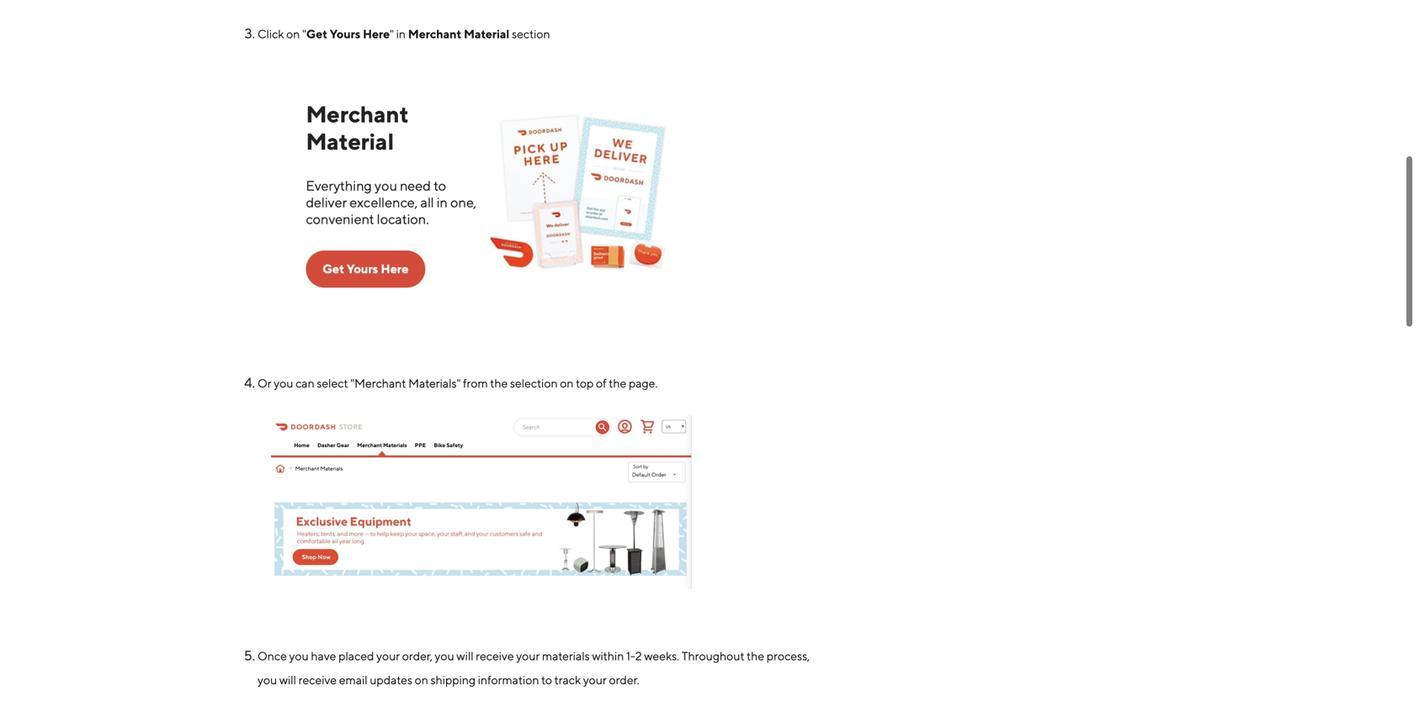Task type: describe. For each thing, give the bounding box(es) containing it.
once
[[258, 650, 287, 664]]

or
[[258, 377, 272, 391]]

order,
[[402, 650, 433, 664]]

0 horizontal spatial will
[[279, 674, 296, 688]]

1 user-added image image from the top
[[271, 66, 692, 317]]

2 user-added image image from the top
[[271, 416, 692, 590]]

select "
[[317, 377, 354, 391]]

email
[[339, 674, 367, 688]]

or you can select " merchant materials " from the selection on top of the page.
[[258, 377, 658, 391]]

click on " get yours here " in merchant material section
[[258, 27, 550, 41]]

selection
[[510, 377, 558, 391]]

" for yours
[[390, 27, 394, 41]]

0 horizontal spatial merchant
[[354, 377, 406, 391]]

order.
[[609, 674, 639, 688]]

material
[[464, 27, 509, 41]]

page.
[[629, 377, 658, 391]]

1-
[[626, 650, 635, 664]]

0 horizontal spatial your
[[376, 650, 400, 664]]

in
[[396, 27, 406, 41]]

updates
[[370, 674, 412, 688]]

materials
[[408, 377, 457, 391]]

2 horizontal spatial on
[[560, 377, 574, 391]]

yours
[[330, 27, 360, 41]]

throughout
[[682, 650, 745, 664]]

placed
[[338, 650, 374, 664]]

shipping
[[431, 674, 476, 688]]

section
[[512, 27, 550, 41]]

click
[[258, 27, 284, 41]]

2 horizontal spatial your
[[583, 674, 607, 688]]

" for merchant
[[457, 377, 461, 391]]

you up shipping in the bottom of the page
[[435, 650, 454, 664]]

track
[[554, 674, 581, 688]]

0 horizontal spatial "
[[302, 27, 306, 41]]



Task type: locate. For each thing, give the bounding box(es) containing it.
will down once
[[279, 674, 296, 688]]

here
[[363, 27, 390, 41]]

merchant left materials on the bottom left of page
[[354, 377, 406, 391]]

on right 'click'
[[286, 27, 300, 41]]

top
[[576, 377, 594, 391]]

1 vertical spatial merchant
[[354, 377, 406, 391]]

you right or
[[274, 377, 293, 391]]

1 vertical spatial will
[[279, 674, 296, 688]]

0 vertical spatial on
[[286, 27, 300, 41]]

the left process,
[[747, 650, 764, 664]]

the
[[490, 377, 508, 391], [609, 377, 627, 391], [747, 650, 764, 664]]

2 horizontal spatial "
[[457, 377, 461, 391]]

2
[[635, 650, 642, 664]]

on down the order,
[[415, 674, 428, 688]]

receive
[[476, 650, 514, 664], [299, 674, 337, 688]]

"
[[302, 27, 306, 41], [390, 27, 394, 41], [457, 377, 461, 391]]

" right 'click'
[[302, 27, 306, 41]]

0 horizontal spatial the
[[490, 377, 508, 391]]

1 horizontal spatial will
[[457, 650, 474, 664]]

2 horizontal spatial the
[[747, 650, 764, 664]]

the right the from on the left
[[490, 377, 508, 391]]

will up shipping in the bottom of the page
[[457, 650, 474, 664]]

merchant right in at the top of the page
[[408, 27, 461, 41]]

receive down have
[[299, 674, 337, 688]]

2 vertical spatial on
[[415, 674, 428, 688]]

0 horizontal spatial receive
[[299, 674, 337, 688]]

get
[[306, 27, 327, 41]]

" left in at the top of the page
[[390, 27, 394, 41]]

on inside once you have placed your order, you will receive your materials within 1-2 weeks. throughout the process, you will receive email updates on shipping information to track your order.
[[415, 674, 428, 688]]

0 vertical spatial user-added image image
[[271, 66, 692, 317]]

your up updates
[[376, 650, 400, 664]]

from
[[463, 377, 488, 391]]

to
[[541, 674, 552, 688]]

1 vertical spatial on
[[560, 377, 574, 391]]

the inside once you have placed your order, you will receive your materials within 1-2 weeks. throughout the process, you will receive email updates on shipping information to track your order.
[[747, 650, 764, 664]]

will
[[457, 650, 474, 664], [279, 674, 296, 688]]

0 vertical spatial will
[[457, 650, 474, 664]]

1 vertical spatial receive
[[299, 674, 337, 688]]

1 horizontal spatial your
[[516, 650, 540, 664]]

can
[[296, 377, 315, 391]]

0 vertical spatial receive
[[476, 650, 514, 664]]

user-added image image
[[271, 66, 692, 317], [271, 416, 692, 590]]

1 horizontal spatial the
[[609, 377, 627, 391]]

on
[[286, 27, 300, 41], [560, 377, 574, 391], [415, 674, 428, 688]]

of
[[596, 377, 607, 391]]

your right track
[[583, 674, 607, 688]]

" left the from on the left
[[457, 377, 461, 391]]

1 vertical spatial user-added image image
[[271, 416, 692, 590]]

you
[[274, 377, 293, 391], [289, 650, 309, 664], [435, 650, 454, 664], [258, 674, 277, 688]]

you left have
[[289, 650, 309, 664]]

on left the top
[[560, 377, 574, 391]]

your
[[376, 650, 400, 664], [516, 650, 540, 664], [583, 674, 607, 688]]

have
[[311, 650, 336, 664]]

1 horizontal spatial "
[[390, 27, 394, 41]]

information
[[478, 674, 539, 688]]

materials
[[542, 650, 590, 664]]

0 horizontal spatial on
[[286, 27, 300, 41]]

weeks.
[[644, 650, 679, 664]]

merchant
[[408, 27, 461, 41], [354, 377, 406, 391]]

0 vertical spatial merchant
[[408, 27, 461, 41]]

1 horizontal spatial on
[[415, 674, 428, 688]]

1 horizontal spatial receive
[[476, 650, 514, 664]]

receive up information
[[476, 650, 514, 664]]

within
[[592, 650, 624, 664]]

1 horizontal spatial merchant
[[408, 27, 461, 41]]

you down once
[[258, 674, 277, 688]]

the right of
[[609, 377, 627, 391]]

once you have placed your order, you will receive your materials within 1-2 weeks. throughout the process, you will receive email updates on shipping information to track your order.
[[258, 650, 810, 688]]

process,
[[767, 650, 810, 664]]

your up information
[[516, 650, 540, 664]]



Task type: vqa. For each thing, say whether or not it's contained in the screenshot.
first User-added image from the bottom
yes



